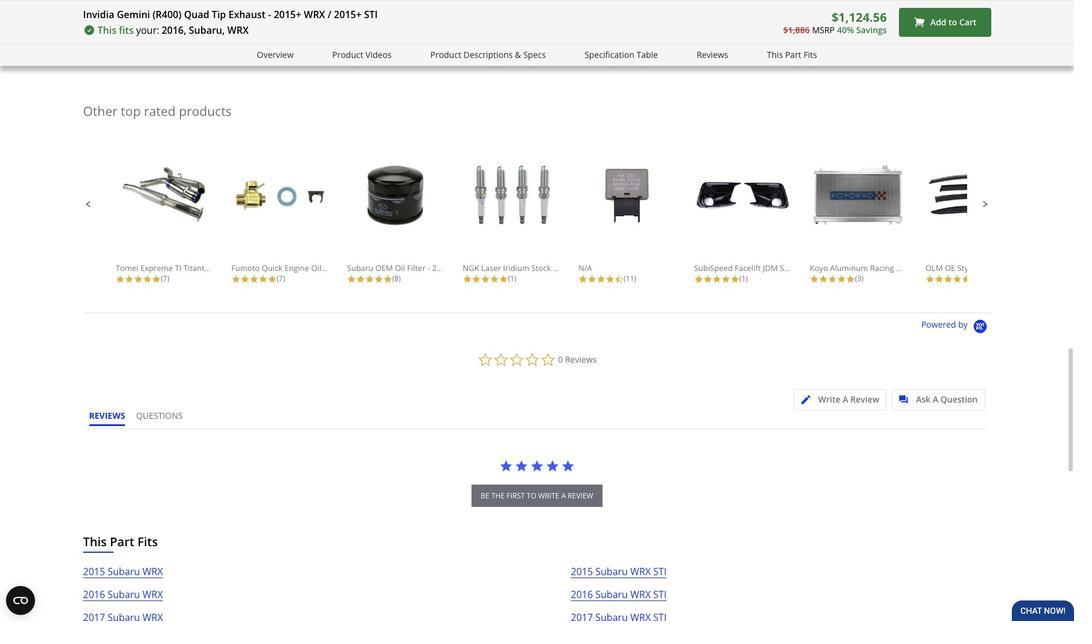 Task type: locate. For each thing, give the bounding box(es) containing it.
... inside olm oe style rain guards -... link
[[1027, 263, 1033, 274]]

ngk
[[463, 263, 480, 274]]

1 2016 from the left
[[83, 589, 105, 602]]

2 (7) from the left
[[277, 274, 285, 284]]

1 vertical spatial part
[[110, 534, 134, 550]]

1 horizontal spatial reviews
[[697, 49, 729, 60]]

this part fits
[[768, 49, 818, 60], [83, 534, 158, 550]]

fits up 2015 subaru wrx
[[138, 534, 158, 550]]

2015 up '2016 subaru wrx sti'
[[571, 566, 593, 579]]

1 oil from the left
[[311, 263, 322, 274]]

guards
[[996, 263, 1022, 274]]

2015
[[83, 566, 105, 579], [571, 566, 593, 579]]

oe
[[946, 263, 956, 274]]

product left videos on the left top of page
[[332, 49, 364, 60]]

0 horizontal spatial product
[[332, 49, 364, 60]]

sti for 2015 subaru wrx sti
[[654, 566, 667, 579]]

1 vertical spatial sti
[[654, 566, 667, 579]]

0 reviews
[[558, 354, 597, 366]]

iridium
[[503, 263, 530, 274]]

2015+ right exhaust
[[274, 8, 302, 21]]

subaru up '2016 subaru wrx sti'
[[596, 566, 628, 579]]

1 ... from the left
[[932, 263, 939, 274]]

2015+ right filter
[[432, 263, 455, 274]]

cat-
[[221, 263, 235, 274]]

2015 for 2015 subaru wrx
[[83, 566, 105, 579]]

$1,886
[[784, 24, 810, 35]]

(11)
[[624, 274, 637, 284]]

1 1 total reviews element from the left
[[463, 274, 560, 284]]

2016,
[[162, 24, 186, 37]]

2015 subaru wrx sti
[[571, 566, 667, 579]]

specification
[[585, 49, 635, 60]]

subaru for 2016 subaru wrx sti
[[596, 589, 628, 602]]

your:
[[136, 24, 159, 37]]

0 horizontal spatial 2015
[[83, 566, 105, 579]]

0 vertical spatial this part fits
[[768, 49, 818, 60]]

to right add
[[949, 16, 958, 28]]

/
[[328, 8, 332, 21]]

filter
[[407, 263, 426, 274]]

product videos link
[[332, 48, 392, 62]]

fits down msrp
[[804, 49, 818, 60]]

2 product from the left
[[431, 49, 462, 60]]

... right guards
[[1027, 263, 1033, 274]]

be the first to write a review
[[481, 491, 594, 502]]

1 horizontal spatial 2016
[[571, 589, 593, 602]]

2 2016 from the left
[[571, 589, 593, 602]]

(7) left the ti
[[161, 274, 169, 284]]

2 horizontal spatial 2015+
[[432, 263, 455, 274]]

powered by
[[922, 319, 971, 331]]

(1) right the laser
[[508, 274, 517, 284]]

subaru down 2015 subaru wrx sti link
[[596, 589, 628, 602]]

n/a link
[[579, 163, 676, 274]]

style...
[[780, 263, 804, 274]]

2 2015 from the left
[[571, 566, 593, 579]]

0 horizontal spatial fits
[[138, 534, 158, 550]]

part
[[786, 49, 802, 60], [110, 534, 134, 550]]

this part fits up 2015 subaru wrx
[[83, 534, 158, 550]]

sti down 2015 subaru wrx sti link
[[654, 589, 667, 602]]

1 7 total reviews element from the left
[[116, 274, 212, 284]]

part down $1,886
[[786, 49, 802, 60]]

1 a from the left
[[843, 394, 849, 405]]

(3)
[[856, 274, 864, 284]]

1 vertical spatial reviews
[[565, 354, 597, 366]]

(7) for quick
[[277, 274, 285, 284]]

a right write
[[843, 394, 849, 405]]

star image
[[116, 275, 125, 284], [231, 275, 241, 284], [250, 275, 259, 284], [268, 275, 277, 284], [356, 275, 365, 284], [374, 275, 384, 284], [481, 275, 490, 284], [579, 275, 588, 284], [713, 275, 722, 284], [722, 275, 731, 284], [731, 275, 740, 284], [820, 275, 829, 284], [829, 275, 838, 284], [847, 275, 856, 284], [926, 275, 935, 284], [935, 275, 944, 284], [944, 275, 953, 284], [953, 275, 962, 284], [962, 275, 972, 284], [500, 460, 513, 473], [515, 460, 529, 473], [531, 460, 544, 473]]

product inside product videos "link"
[[332, 49, 364, 60]]

oil left drain
[[311, 263, 322, 274]]

tomei expreme ti titantium cat-back... link
[[116, 163, 259, 274]]

0 horizontal spatial a
[[843, 394, 849, 405]]

cart
[[960, 16, 977, 28]]

sti
[[364, 8, 378, 21], [654, 566, 667, 579], [654, 589, 667, 602]]

2 vertical spatial sti
[[654, 589, 667, 602]]

wrx down invidia gemini (r400) quad tip exhaust - 2015+ wrx / 2015+ sti
[[228, 24, 249, 37]]

... inside the koyo aluminum racing radiator -... link
[[932, 263, 939, 274]]

(1) for laser
[[508, 274, 517, 284]]

tip left size
[[240, 29, 251, 40]]

...
[[932, 263, 939, 274], [1027, 263, 1033, 274]]

2016 for 2016 subaru wrx sti
[[571, 589, 593, 602]]

1 2015 from the left
[[83, 566, 105, 579]]

invidia
[[83, 8, 114, 21]]

0
[[558, 354, 563, 366]]

powered by link
[[922, 319, 992, 335]]

reviews
[[89, 410, 125, 422]]

product inside product descriptions & specs link
[[431, 49, 462, 60]]

dialog image
[[900, 396, 915, 405]]

valve...
[[346, 263, 371, 274]]

2016 subaru wrx
[[83, 589, 163, 602]]

3 total reviews element
[[810, 274, 907, 284]]

a
[[843, 394, 849, 405], [933, 394, 939, 405]]

tip left shape at the left top of page
[[240, 7, 251, 17]]

2015+ right /
[[334, 8, 362, 21]]

to right first
[[527, 491, 537, 502]]

0 horizontal spatial 2015+
[[274, 8, 302, 21]]

1 horizontal spatial (7)
[[277, 274, 285, 284]]

sti up videos on the left top of page
[[364, 8, 378, 21]]

subaru for 2015 subaru wrx sti
[[596, 566, 628, 579]]

0 vertical spatial this
[[98, 24, 117, 37]]

(r400)
[[153, 8, 182, 21]]

be
[[481, 491, 490, 502]]

fumoto quick engine oil drain valve... link
[[231, 163, 371, 274]]

1 horizontal spatial 7 total reviews element
[[231, 274, 328, 284]]

overview link
[[257, 48, 294, 62]]

oem
[[376, 263, 393, 274]]

1 vertical spatial to
[[527, 491, 537, 502]]

tip size
[[240, 29, 268, 40]]

(7) right back... at the left top of page
[[277, 274, 285, 284]]

add
[[931, 16, 947, 28]]

2016
[[83, 589, 105, 602], [571, 589, 593, 602]]

reviews link
[[697, 48, 729, 62]]

subaru down 2015 subaru wrx link
[[108, 589, 140, 602]]

7 total reviews element
[[116, 274, 212, 284], [231, 274, 328, 284]]

subaru oem oil filter - 2015+ wrx link
[[347, 163, 474, 274]]

ask a question button
[[892, 390, 986, 411]]

2 a from the left
[[933, 394, 939, 405]]

2015 up 2016 subaru wrx
[[83, 566, 105, 579]]

0 horizontal spatial (7)
[[161, 274, 169, 284]]

subaru up 2016 subaru wrx
[[108, 566, 140, 579]]

questions
[[136, 410, 183, 422]]

... left oe
[[932, 263, 939, 274]]

1 horizontal spatial part
[[786, 49, 802, 60]]

a right "ask"
[[933, 394, 939, 405]]

by
[[959, 319, 968, 331]]

1 horizontal spatial fits
[[804, 49, 818, 60]]

star image
[[125, 275, 134, 284], [134, 275, 143, 284], [143, 275, 152, 284], [152, 275, 161, 284], [241, 275, 250, 284], [259, 275, 268, 284], [347, 275, 356, 284], [365, 275, 374, 284], [384, 275, 393, 284], [463, 275, 472, 284], [472, 275, 481, 284], [490, 275, 499, 284], [499, 275, 508, 284], [588, 275, 597, 284], [597, 275, 606, 284], [606, 275, 615, 284], [695, 275, 704, 284], [704, 275, 713, 284], [810, 275, 820, 284], [838, 275, 847, 284], [546, 460, 560, 473], [562, 460, 575, 473]]

sti up '2016 subaru wrx sti'
[[654, 566, 667, 579]]

part up 2015 subaru wrx
[[110, 534, 134, 550]]

2015 subaru wrx link
[[83, 564, 163, 587]]

subaru for 2016 subaru wrx
[[108, 589, 140, 602]]

specification table link
[[585, 48, 659, 62]]

1 (1) from the left
[[508, 274, 517, 284]]

a inside 'dropdown button'
[[933, 394, 939, 405]]

fits
[[119, 24, 134, 37]]

1 horizontal spatial to
[[949, 16, 958, 28]]

0 horizontal spatial ...
[[932, 263, 939, 274]]

0 vertical spatial to
[[949, 16, 958, 28]]

write no frame image
[[802, 396, 817, 405]]

0 horizontal spatial to
[[527, 491, 537, 502]]

1 (7) from the left
[[161, 274, 169, 284]]

1 horizontal spatial ...
[[1027, 263, 1033, 274]]

0 horizontal spatial 1 total reviews element
[[463, 274, 560, 284]]

to inside 'button'
[[527, 491, 537, 502]]

0 vertical spatial sti
[[364, 8, 378, 21]]

2 1 total reviews element from the left
[[695, 274, 791, 284]]

reviews
[[697, 49, 729, 60], [565, 354, 597, 366]]

(1) left jdm
[[740, 274, 748, 284]]

wrx up 2016 subaru wrx
[[143, 566, 163, 579]]

1 horizontal spatial oil
[[395, 263, 405, 274]]

tab list
[[89, 410, 194, 429]]

0 horizontal spatial this part fits
[[83, 534, 158, 550]]

be the first to write a review button
[[472, 485, 603, 508]]

1 horizontal spatial 1 total reviews element
[[695, 274, 791, 284]]

2 (1) from the left
[[740, 274, 748, 284]]

2 7 total reviews element from the left
[[231, 274, 328, 284]]

wrx down 2015 subaru wrx sti link
[[631, 589, 651, 602]]

2016 down 2015 subaru wrx sti link
[[571, 589, 593, 602]]

range...
[[573, 263, 602, 274]]

this part fits down $1,886
[[768, 49, 818, 60]]

1 horizontal spatial product
[[431, 49, 462, 60]]

2 oil from the left
[[395, 263, 405, 274]]

n/a
[[579, 263, 593, 274]]

1 horizontal spatial 2015
[[571, 566, 593, 579]]

1 horizontal spatial a
[[933, 394, 939, 405]]

1 product from the left
[[332, 49, 364, 60]]

2 ... from the left
[[1027, 263, 1033, 274]]

oil right oem
[[395, 263, 405, 274]]

a inside dropdown button
[[843, 394, 849, 405]]

drain
[[324, 263, 344, 274]]

write
[[819, 394, 841, 405]]

tip up subaru,
[[212, 8, 226, 21]]

subaru
[[347, 263, 374, 274], [108, 566, 140, 579], [596, 566, 628, 579], [108, 589, 140, 602], [596, 589, 628, 602]]

(7) for expreme
[[161, 274, 169, 284]]

0 horizontal spatial 2016
[[83, 589, 105, 602]]

2 vertical spatial this
[[83, 534, 107, 550]]

powered
[[922, 319, 957, 331]]

2016 down 2015 subaru wrx link
[[83, 589, 105, 602]]

this part fits link
[[768, 48, 818, 62]]

2015+
[[274, 8, 302, 21], [334, 8, 362, 21], [432, 263, 455, 274]]

write a review
[[819, 394, 880, 405]]

(7)
[[161, 274, 169, 284], [277, 274, 285, 284]]

olm oe style rain guards -...
[[926, 263, 1033, 274]]

0 horizontal spatial (1)
[[508, 274, 517, 284]]

0 horizontal spatial oil
[[311, 263, 322, 274]]

1 horizontal spatial (1)
[[740, 274, 748, 284]]

write a review button
[[795, 390, 887, 411]]

subaru for 2015 subaru wrx
[[108, 566, 140, 579]]

tip
[[240, 7, 251, 17], [212, 8, 226, 21], [240, 29, 251, 40]]

product left "descriptions"
[[431, 49, 462, 60]]

1 total reviews element
[[463, 274, 560, 284], [695, 274, 791, 284]]

0 horizontal spatial 7 total reviews element
[[116, 274, 212, 284]]

ngk laser iridium stock heat range...
[[463, 263, 602, 274]]

tip shape
[[240, 7, 277, 17]]

- right radiator
[[930, 263, 932, 274]]



Task type: vqa. For each thing, say whether or not it's contained in the screenshot.
use
no



Task type: describe. For each thing, give the bounding box(es) containing it.
1 total reviews element for facelift
[[695, 274, 791, 284]]

1 horizontal spatial this part fits
[[768, 49, 818, 60]]

stock
[[532, 263, 551, 274]]

7 total reviews element for expreme
[[116, 274, 212, 284]]

2015 for 2015 subaru wrx sti
[[571, 566, 593, 579]]

product descriptions & specs link
[[431, 48, 546, 62]]

this fits your: 2016, subaru, wrx
[[98, 24, 249, 37]]

2016 subaru wrx link
[[83, 587, 163, 610]]

subaru,
[[189, 24, 225, 37]]

other top rated products
[[83, 103, 232, 120]]

tip for tip shape
[[240, 7, 251, 17]]

expreme
[[140, 263, 173, 274]]

koyo
[[810, 263, 829, 274]]

style
[[958, 263, 976, 274]]

2015 subaru wrx
[[83, 566, 163, 579]]

koyo aluminum racing radiator -... link
[[810, 163, 939, 274]]

shape
[[254, 7, 277, 17]]

2 total reviews element
[[926, 274, 1023, 284]]

size
[[254, 29, 268, 40]]

2016 subaru wrx sti link
[[571, 587, 667, 610]]

subispeed
[[695, 263, 733, 274]]

7 total reviews element for quick
[[231, 274, 328, 284]]

product videos
[[332, 49, 392, 60]]

open widget image
[[6, 587, 35, 616]]

(1) for facelift
[[740, 274, 748, 284]]

$1,124.56 $1,886 msrp 40% savings
[[784, 9, 888, 35]]

subaru left oem
[[347, 263, 374, 274]]

0 vertical spatial part
[[786, 49, 802, 60]]

specification table
[[585, 49, 659, 60]]

0 vertical spatial fits
[[804, 49, 818, 60]]

product for product descriptions & specs
[[431, 49, 462, 60]]

exhaust
[[229, 8, 266, 21]]

table
[[637, 49, 659, 60]]

overview
[[257, 49, 294, 60]]

koyo aluminum racing radiator -...
[[810, 263, 939, 274]]

1 vertical spatial fits
[[138, 534, 158, 550]]

8 total reviews element
[[347, 274, 444, 284]]

heat
[[553, 263, 571, 274]]

fumoto quick engine oil drain valve...
[[231, 263, 371, 274]]

40%
[[838, 24, 855, 35]]

1 total reviews element for laser
[[463, 274, 560, 284]]

olm
[[926, 263, 944, 274]]

wrx left the laser
[[457, 263, 474, 274]]

a
[[562, 491, 566, 502]]

the
[[492, 491, 505, 502]]

0 vertical spatial reviews
[[697, 49, 729, 60]]

write
[[539, 491, 560, 502]]

tip for tip size
[[240, 29, 251, 40]]

rain
[[978, 263, 994, 274]]

fumoto
[[231, 263, 260, 274]]

wrx up '2016 subaru wrx sti'
[[631, 566, 651, 579]]

add to cart
[[931, 16, 977, 28]]

wrx left /
[[304, 8, 325, 21]]

videos
[[366, 49, 392, 60]]

msrp
[[813, 24, 835, 35]]

product for product videos
[[332, 49, 364, 60]]

titantium
[[184, 263, 219, 274]]

0 horizontal spatial reviews
[[565, 354, 597, 366]]

$1,124.56
[[832, 9, 888, 25]]

gemini
[[117, 8, 150, 21]]

jdm
[[763, 263, 778, 274]]

ask a question
[[917, 394, 979, 405]]

subaru oem oil filter - 2015+ wrx
[[347, 263, 474, 274]]

a for ask
[[933, 394, 939, 405]]

other
[[83, 103, 118, 120]]

2015 subaru wrx sti link
[[571, 564, 667, 587]]

rated
[[144, 103, 176, 120]]

1 horizontal spatial 2015+
[[334, 8, 362, 21]]

1 vertical spatial this part fits
[[83, 534, 158, 550]]

subispeed facelift jdm style... link
[[695, 163, 804, 274]]

&
[[515, 49, 521, 60]]

a for write
[[843, 394, 849, 405]]

1 vertical spatial this
[[768, 49, 784, 60]]

specs
[[524, 49, 546, 60]]

half star image
[[615, 275, 624, 284]]

tomei expreme ti titantium cat-back...
[[116, 263, 259, 274]]

quad
[[184, 8, 209, 21]]

radiator
[[897, 263, 928, 274]]

(2)
[[972, 274, 980, 284]]

review
[[851, 394, 880, 405]]

2016 for 2016 subaru wrx
[[83, 589, 105, 602]]

product descriptions & specs
[[431, 49, 546, 60]]

invidia gemini (r400) quad tip exhaust - 2015+ wrx / 2015+ sti
[[83, 8, 378, 21]]

quick
[[262, 263, 283, 274]]

(8)
[[393, 274, 401, 284]]

wrx down 2015 subaru wrx link
[[143, 589, 163, 602]]

tab list containing reviews
[[89, 410, 194, 429]]

tomei
[[116, 263, 138, 274]]

to inside button
[[949, 16, 958, 28]]

facelift
[[735, 263, 761, 274]]

racing
[[871, 263, 895, 274]]

- right guards
[[1024, 263, 1027, 274]]

engine
[[285, 263, 309, 274]]

2016 subaru wrx sti
[[571, 589, 667, 602]]

sti for 2016 subaru wrx sti
[[654, 589, 667, 602]]

add to cart button
[[900, 8, 992, 37]]

- up size
[[268, 8, 271, 21]]

- right filter
[[428, 263, 430, 274]]

ti
[[175, 263, 182, 274]]

11 total reviews element
[[579, 274, 676, 284]]

subispeed facelift jdm style...
[[695, 263, 804, 274]]

descriptions
[[464, 49, 513, 60]]

0 horizontal spatial part
[[110, 534, 134, 550]]

question
[[941, 394, 979, 405]]

ngk laser iridium stock heat range... link
[[463, 163, 602, 274]]

first
[[507, 491, 525, 502]]

review
[[568, 491, 594, 502]]



